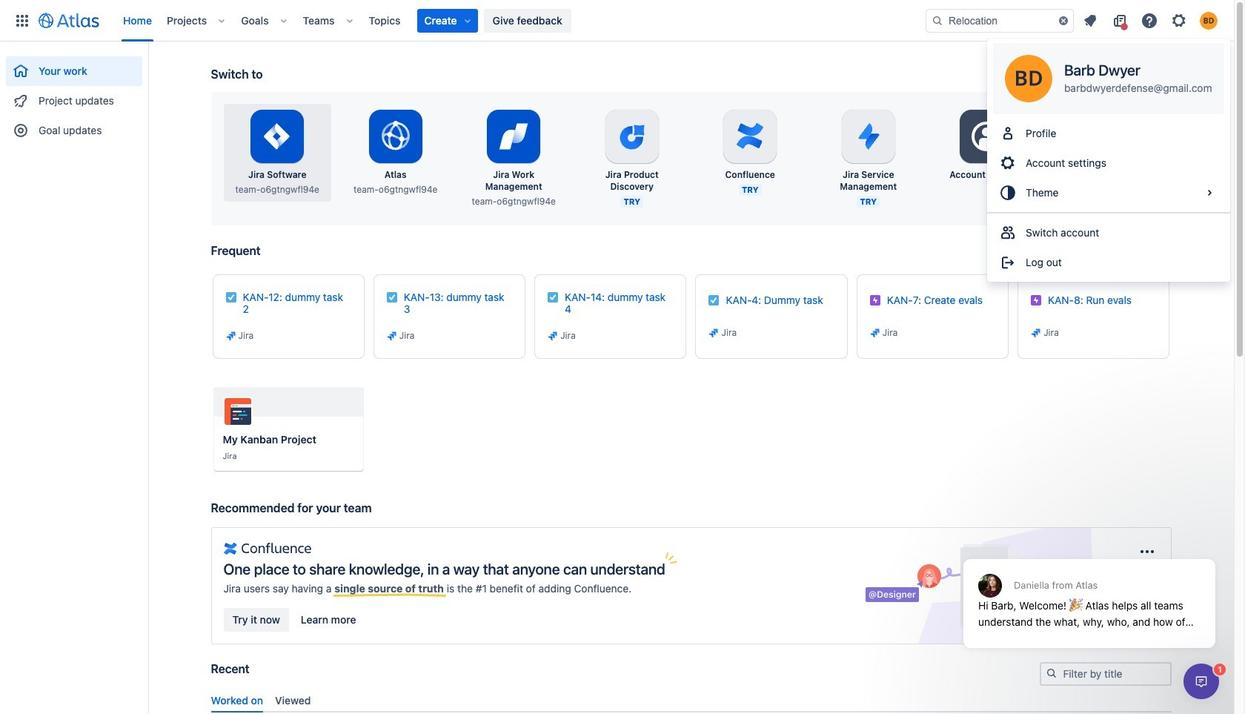 Task type: vqa. For each thing, say whether or not it's contained in the screenshot.
HELP icon
yes



Task type: locate. For each thing, give the bounding box(es) containing it.
dialog
[[957, 523, 1224, 659], [1184, 664, 1220, 699]]

settings image
[[1171, 11, 1189, 29], [969, 119, 1005, 154], [1088, 119, 1123, 154]]

None search field
[[926, 9, 1075, 32]]

jira image
[[709, 327, 720, 339], [709, 327, 720, 339], [1031, 327, 1043, 339], [1031, 327, 1043, 339], [225, 330, 237, 342], [386, 330, 398, 342], [547, 330, 559, 342]]

0 horizontal spatial settings image
[[969, 119, 1005, 154]]

group
[[6, 42, 142, 150], [988, 114, 1231, 212], [988, 212, 1231, 282]]

banner
[[0, 0, 1235, 42]]

top element
[[9, 0, 926, 41]]

1 horizontal spatial settings image
[[1088, 119, 1123, 154]]

notifications image
[[1082, 11, 1100, 29]]

clear search session image
[[1058, 14, 1070, 26]]

tab list
[[205, 688, 1178, 713]]

jira image
[[870, 327, 882, 339], [870, 327, 882, 339], [225, 330, 237, 342], [386, 330, 398, 342], [547, 330, 559, 342]]

search image
[[1046, 667, 1058, 679]]

search image
[[932, 14, 944, 26]]

confluence image
[[224, 540, 311, 558], [224, 540, 311, 558]]

account image
[[1201, 11, 1218, 29]]



Task type: describe. For each thing, give the bounding box(es) containing it.
Filter by title field
[[1042, 664, 1171, 684]]

cross-flow recommendation banner element
[[211, 501, 1172, 662]]

switch to... image
[[13, 11, 31, 29]]

0 vertical spatial dialog
[[957, 523, 1224, 659]]

Search field
[[926, 9, 1075, 32]]

help image
[[1141, 11, 1159, 29]]

2 horizontal spatial settings image
[[1171, 11, 1189, 29]]

1 vertical spatial dialog
[[1184, 664, 1220, 699]]



